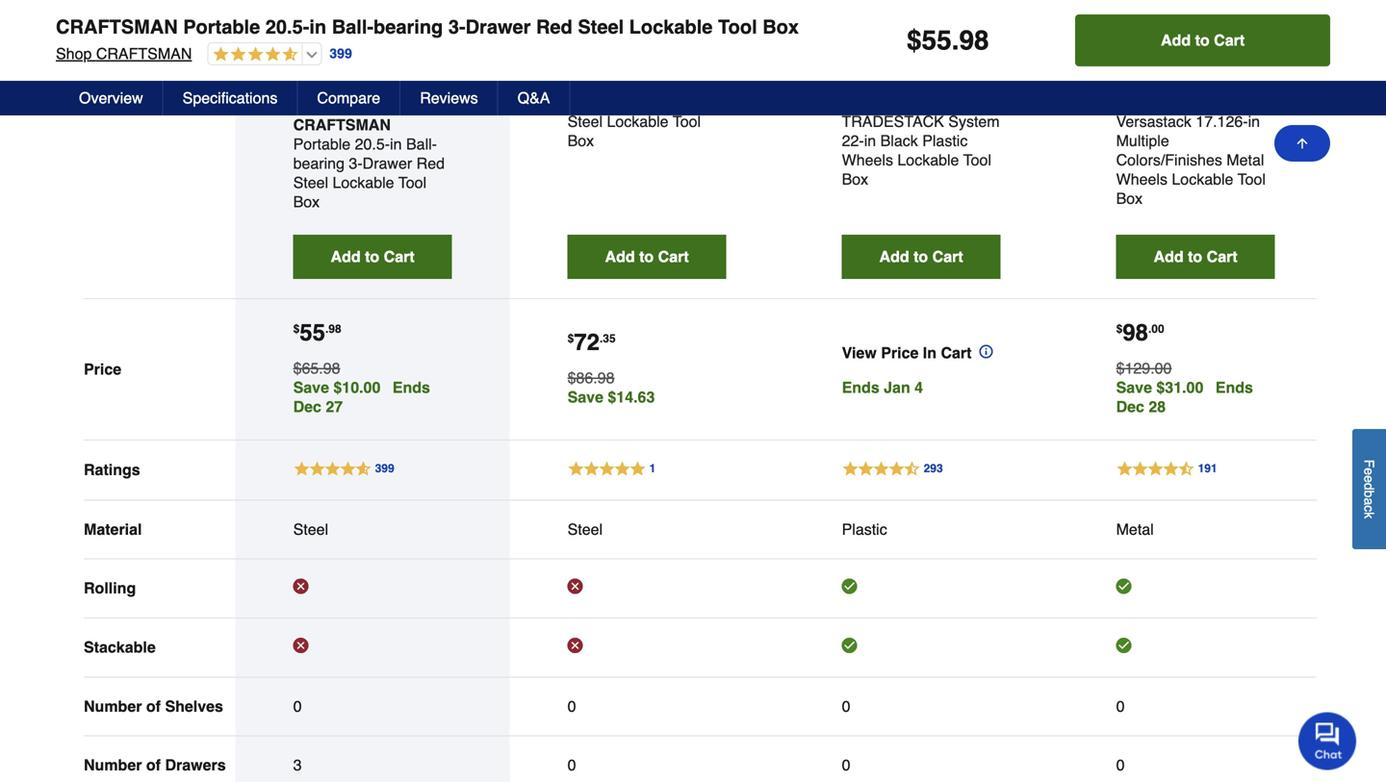 Task type: vqa. For each thing, say whether or not it's contained in the screenshot.


Task type: describe. For each thing, give the bounding box(es) containing it.
jan
[[884, 379, 911, 397]]

3- for craftsman portable 20.5-in ball-bearing 3-drawer red steel lockable tool box
[[449, 16, 466, 38]]

view price in cart
[[842, 344, 972, 362]]

bearing for craftsman portable 20.5-in ball-bearing 3-drawer red steel lockable tool box
[[374, 16, 443, 38]]

2 e from the top
[[1362, 476, 1377, 483]]

$ inside $ 72 . 35
[[568, 332, 574, 346]]

versastack
[[1116, 113, 1192, 130]]

$31.00
[[1157, 379, 1204, 397]]

f e e d b a c k
[[1362, 460, 1377, 519]]

plastic cell
[[842, 520, 1001, 540]]

lockable up 24.8-
[[629, 16, 713, 38]]

lockable inside versastack 17.126-in multiple colors/finishes metal wheels lockable tool box
[[1172, 170, 1234, 188]]

tradestack system 22-in black plastic wheels lockable tool box link
[[842, 93, 1000, 188]]

d
[[1362, 483, 1377, 491]]

ratings
[[84, 461, 140, 479]]

reviews
[[420, 89, 478, 107]]

view
[[842, 344, 877, 362]]

versastack 17.126-in multiple colors/finishes metal wheels lockable tool box link
[[1116, 93, 1266, 207]]

shop
[[56, 45, 92, 63]]

4.6 stars image
[[208, 46, 298, 64]]

craftsman for craftsman portable 20.5-in ball- bearing 3-drawer red steel lockable tool box
[[293, 116, 391, 134]]

1 horizontal spatial 98
[[959, 25, 989, 56]]

in
[[923, 344, 937, 362]]

black inside 24.8-in black steel lockable tool box
[[678, 93, 716, 111]]

black inside tradestack system 22-in black plastic wheels lockable tool box
[[881, 132, 918, 150]]

portable for craftsman portable 20.5-in ball-bearing 3-drawer red steel lockable tool box
[[183, 16, 260, 38]]

ends dec 27
[[293, 379, 430, 416]]

lockable inside craftsman portable 20.5-in ball- bearing 3-drawer red steel lockable tool box
[[333, 174, 394, 191]]

0 horizontal spatial price
[[84, 360, 121, 378]]

red for craftsman portable 20.5-in ball- bearing 3-drawer red steel lockable tool box
[[417, 154, 445, 172]]

4
[[915, 379, 923, 397]]

overview
[[79, 89, 143, 107]]

bearing for craftsman portable 20.5-in ball- bearing 3-drawer red steel lockable tool box
[[293, 154, 345, 172]]

colors/finishes
[[1116, 151, 1223, 169]]

1 e from the top
[[1362, 468, 1377, 476]]

versastack 17.126-in multiple colors/finishes metal wheels lockable tool box
[[1116, 113, 1266, 207]]

0 horizontal spatial 98
[[329, 322, 341, 336]]

drawer for craftsman portable 20.5-in ball-bearing 3-drawer red steel lockable tool box
[[466, 16, 531, 38]]

q&a button
[[498, 81, 570, 116]]

3- for craftsman portable 20.5-in ball- bearing 3-drawer red steel lockable tool box
[[349, 154, 363, 172]]

drawer for craftsman portable 20.5-in ball- bearing 3-drawer red steel lockable tool box
[[363, 154, 412, 172]]

$ 98 . 00
[[1116, 320, 1165, 346]]

0 horizontal spatial $ 55 . 98
[[293, 320, 341, 346]]

stackable
[[84, 639, 156, 657]]

$86.98
[[568, 369, 615, 387]]

multiple
[[1116, 132, 1170, 150]]

info image
[[972, 338, 993, 359]]

lockable inside 24.8-in black steel lockable tool box
[[607, 113, 669, 130]]

dec for 55
[[293, 398, 322, 416]]

ball- for craftsman portable 20.5-in ball- bearing 3-drawer red steel lockable tool box
[[406, 135, 437, 153]]

0 vertical spatial 55
[[922, 25, 952, 56]]

save for 55
[[293, 379, 329, 397]]

shelves
[[165, 698, 223, 716]]

1 steel cell from the left
[[293, 520, 452, 540]]

2 horizontal spatial 98
[[1123, 320, 1149, 346]]

wheels for colors/finishes
[[1116, 170, 1168, 188]]

. inside $ 55 . 98
[[325, 322, 329, 336]]

a
[[1362, 498, 1377, 506]]

save $31.00
[[1116, 379, 1204, 397]]

plastic inside tradestack system 22-in black plastic wheels lockable tool box
[[923, 132, 968, 150]]

72
[[574, 329, 600, 356]]

$14.63
[[608, 388, 655, 406]]

in for craftsman portable 20.5-in ball- bearing 3-drawer red steel lockable tool box
[[390, 135, 402, 153]]

save for 98
[[1116, 379, 1152, 397]]

box inside craftsman portable 20.5-in ball- bearing 3-drawer red steel lockable tool box
[[293, 193, 320, 211]]

17.126-
[[1196, 113, 1248, 130]]

system
[[949, 113, 1000, 130]]

tradestack
[[842, 113, 944, 130]]

number for number of drawers
[[84, 757, 142, 774]]

$ inside $ 55 . 98
[[293, 322, 300, 336]]

number of drawers
[[84, 757, 226, 774]]

in inside 24.8-in black steel lockable tool box
[[662, 93, 674, 111]]

. inside $ 98 . 00
[[1149, 322, 1152, 336]]

f
[[1362, 460, 1377, 468]]

dec for 98
[[1116, 398, 1145, 416]]

number for number of shelves
[[84, 698, 142, 716]]

22-
[[842, 132, 864, 150]]

number of shelves
[[84, 698, 223, 716]]

yes image
[[1116, 579, 1132, 594]]

$ up tradestack at the right of the page
[[907, 25, 922, 56]]

in for craftsman portable 20.5-in ball-bearing 3-drawer red steel lockable tool box
[[309, 16, 327, 38]]



Task type: locate. For each thing, give the bounding box(es) containing it.
. up $129.00
[[1149, 322, 1152, 336]]

k
[[1362, 512, 1377, 519]]

1 horizontal spatial dec
[[1116, 398, 1145, 416]]

e up 'd'
[[1362, 468, 1377, 476]]

metal inside versastack 17.126-in multiple colors/finishes metal wheels lockable tool box
[[1227, 151, 1265, 169]]

of for shelves
[[146, 698, 161, 716]]

ends jan 4
[[842, 379, 923, 397]]

price
[[881, 344, 919, 362], [84, 360, 121, 378]]

black
[[678, 93, 716, 111], [881, 132, 918, 150]]

wheels inside tradestack system 22-in black plastic wheels lockable tool box
[[842, 151, 893, 169]]

drawer inside craftsman portable 20.5-in ball- bearing 3-drawer red steel lockable tool box
[[363, 154, 412, 172]]

red for craftsman portable 20.5-in ball-bearing 3-drawer red steel lockable tool box
[[536, 16, 573, 38]]

metal down 17.126-
[[1227, 151, 1265, 169]]

27
[[326, 398, 343, 416]]

ends inside ends dec 28
[[1216, 379, 1253, 397]]

0 horizontal spatial save
[[293, 379, 329, 397]]

ball- up the 399 on the top left
[[332, 16, 374, 38]]

ends inside ends dec 27
[[393, 379, 430, 397]]

b
[[1362, 491, 1377, 498]]

plastic
[[923, 132, 968, 150], [842, 521, 887, 539]]

98 up $65.98
[[329, 322, 341, 336]]

bearing
[[374, 16, 443, 38], [293, 154, 345, 172]]

q&a
[[518, 89, 550, 107]]

1 horizontal spatial save
[[568, 388, 604, 406]]

1 vertical spatial of
[[146, 757, 161, 774]]

2 steel cell from the left
[[568, 520, 727, 540]]

1 horizontal spatial wheels
[[1116, 170, 1168, 188]]

name
[[84, 60, 126, 78]]

0 vertical spatial plastic
[[923, 132, 968, 150]]

2 number from the top
[[84, 757, 142, 774]]

1 vertical spatial wheels
[[1116, 170, 1168, 188]]

00
[[1152, 322, 1165, 336]]

drawer up q&a
[[466, 16, 531, 38]]

number down number of shelves
[[84, 757, 142, 774]]

cell
[[293, 579, 452, 599], [568, 579, 727, 599], [842, 579, 1001, 599], [1116, 579, 1275, 599], [293, 638, 452, 658], [568, 638, 727, 658], [842, 638, 1001, 658], [1116, 638, 1275, 658]]

lockable down "compare" button
[[333, 174, 394, 191]]

1 number from the top
[[84, 698, 142, 716]]

0 horizontal spatial red
[[417, 154, 445, 172]]

save down $86.98
[[568, 388, 604, 406]]

20.5- down "compare" button
[[355, 135, 390, 153]]

0 vertical spatial ball-
[[332, 16, 374, 38]]

3- inside craftsman portable 20.5-in ball- bearing 3-drawer red steel lockable tool box
[[349, 154, 363, 172]]

overview button
[[60, 81, 163, 116]]

wheels
[[842, 151, 893, 169], [1116, 170, 1168, 188]]

1 horizontal spatial bearing
[[374, 16, 443, 38]]

drawer
[[466, 16, 531, 38], [363, 154, 412, 172]]

0 horizontal spatial drawer
[[363, 154, 412, 172]]

1 horizontal spatial 3-
[[449, 16, 466, 38]]

lockable
[[629, 16, 713, 38], [607, 113, 669, 130], [898, 151, 959, 169], [1172, 170, 1234, 188], [333, 174, 394, 191]]

1 vertical spatial number
[[84, 757, 142, 774]]

1 horizontal spatial $ 55 . 98
[[907, 25, 989, 56]]

of left shelves
[[146, 698, 161, 716]]

arrow up image
[[1295, 136, 1310, 151]]

1 horizontal spatial 55
[[922, 25, 952, 56]]

55 up system
[[922, 25, 952, 56]]

0 horizontal spatial ball-
[[332, 16, 374, 38]]

save down $65.98
[[293, 379, 329, 397]]

ends for 55
[[393, 379, 430, 397]]

$ 55 . 98
[[907, 25, 989, 56], [293, 320, 341, 346]]

black down tradestack at the right of the page
[[881, 132, 918, 150]]

0 vertical spatial metal
[[1227, 151, 1265, 169]]

1 vertical spatial red
[[417, 154, 445, 172]]

cart
[[1214, 31, 1245, 49], [384, 248, 415, 266], [658, 248, 689, 266], [933, 248, 963, 266], [1207, 248, 1238, 266], [941, 344, 972, 362]]

lockable down tradestack at the right of the page
[[898, 151, 959, 169]]

0 vertical spatial of
[[146, 698, 161, 716]]

red up q&a
[[536, 16, 573, 38]]

24.8-
[[627, 93, 662, 111]]

35
[[603, 332, 616, 346]]

craftsman inside craftsman portable 20.5-in ball- bearing 3-drawer red steel lockable tool box
[[293, 116, 391, 134]]

bearing down "compare" button
[[293, 154, 345, 172]]

add to cart button
[[1076, 14, 1331, 66], [293, 235, 452, 279], [568, 235, 727, 279], [842, 235, 1001, 279], [1116, 235, 1275, 279]]

steel
[[578, 16, 624, 38], [568, 113, 603, 130], [293, 174, 328, 191], [293, 521, 328, 539], [568, 521, 603, 539]]

chat invite button image
[[1299, 712, 1358, 771]]

$ up $65.98
[[293, 322, 300, 336]]

1 horizontal spatial metal
[[1227, 151, 1265, 169]]

0 horizontal spatial wheels
[[842, 151, 893, 169]]

material
[[84, 521, 142, 539]]

ends down the view
[[842, 379, 880, 397]]

1 vertical spatial black
[[881, 132, 918, 150]]

e up b
[[1362, 476, 1377, 483]]

0 horizontal spatial 55
[[300, 320, 325, 346]]

bearing up reviews
[[374, 16, 443, 38]]

urrea
[[568, 93, 622, 111]]

24.8-in black steel lockable tool box
[[568, 93, 716, 150]]

98
[[959, 25, 989, 56], [1123, 320, 1149, 346], [329, 322, 341, 336]]

0 vertical spatial drawer
[[466, 16, 531, 38]]

craftsman portable 20.5-in ball-bearing 3-drawer red steel lockable tool box
[[56, 16, 799, 38]]

ball- for craftsman portable 20.5-in ball-bearing 3-drawer red steel lockable tool box
[[332, 16, 374, 38]]

ball- down reviews
[[406, 135, 437, 153]]

reviews button
[[401, 81, 498, 116]]

1 horizontal spatial ends
[[842, 379, 880, 397]]

0 vertical spatial black
[[678, 93, 716, 111]]

$
[[907, 25, 922, 56], [293, 322, 300, 336], [1116, 322, 1123, 336], [568, 332, 574, 346]]

0 horizontal spatial 20.5-
[[266, 16, 309, 38]]

3
[[293, 757, 302, 774]]

0 horizontal spatial ends
[[393, 379, 430, 397]]

1 horizontal spatial drawer
[[466, 16, 531, 38]]

3- down "compare" button
[[349, 154, 363, 172]]

in inside versastack 17.126-in multiple colors/finishes metal wheels lockable tool box
[[1248, 113, 1260, 130]]

55
[[922, 25, 952, 56], [300, 320, 325, 346]]

portable up 4.6 stars image
[[183, 16, 260, 38]]

dec
[[293, 398, 322, 416], [1116, 398, 1145, 416]]

1 vertical spatial $ 55 . 98
[[293, 320, 341, 346]]

2 of from the top
[[146, 757, 161, 774]]

save down $129.00
[[1116, 379, 1152, 397]]

0 vertical spatial 3-
[[449, 16, 466, 38]]

0
[[293, 698, 302, 716], [568, 698, 576, 716], [842, 698, 851, 716], [1116, 698, 1125, 716], [568, 757, 576, 774], [842, 757, 851, 774], [1116, 757, 1125, 774]]

in
[[309, 16, 327, 38], [662, 93, 674, 111], [1248, 113, 1260, 130], [864, 132, 876, 150], [390, 135, 402, 153]]

in for tradestack system 22-in black plastic wheels lockable tool box
[[864, 132, 876, 150]]

save $14.63
[[568, 388, 655, 406]]

$65.98
[[293, 359, 340, 377]]

tool inside versastack 17.126-in multiple colors/finishes metal wheels lockable tool box
[[1238, 170, 1266, 188]]

steel inside 24.8-in black steel lockable tool box
[[568, 113, 603, 130]]

yes image for rolling
[[842, 579, 857, 594]]

1 vertical spatial craftsman
[[96, 45, 192, 63]]

craftsman for craftsman portable 20.5-in ball-bearing 3-drawer red steel lockable tool box
[[56, 16, 178, 38]]

f e e d b a c k button
[[1353, 429, 1386, 550]]

of for drawers
[[146, 757, 161, 774]]

tool inside tradestack system 22-in black plastic wheels lockable tool box
[[964, 151, 992, 169]]

lockable inside tradestack system 22-in black plastic wheels lockable tool box
[[898, 151, 959, 169]]

1 vertical spatial 3-
[[349, 154, 363, 172]]

0 horizontal spatial metal
[[1116, 521, 1154, 539]]

compare button
[[298, 81, 401, 116]]

number down the stackable
[[84, 698, 142, 716]]

0 vertical spatial $ 55 . 98
[[907, 25, 989, 56]]

55 up $65.98
[[300, 320, 325, 346]]

0 horizontal spatial 3-
[[349, 154, 363, 172]]

$ 55 . 98 up $65.98
[[293, 320, 341, 346]]

2 vertical spatial craftsman
[[293, 116, 391, 134]]

black right 24.8-
[[678, 93, 716, 111]]

0 vertical spatial craftsman
[[56, 16, 178, 38]]

1 dec from the left
[[293, 398, 322, 416]]

$ left 00
[[1116, 322, 1123, 336]]

in inside craftsman portable 20.5-in ball- bearing 3-drawer red steel lockable tool box
[[390, 135, 402, 153]]

red down the reviews button
[[417, 154, 445, 172]]

add to cart
[[1161, 31, 1245, 49], [331, 248, 415, 266], [605, 248, 689, 266], [880, 248, 963, 266], [1154, 248, 1238, 266]]

steel inside craftsman portable 20.5-in ball- bearing 3-drawer red steel lockable tool box
[[293, 174, 328, 191]]

1 vertical spatial plastic
[[842, 521, 887, 539]]

0 vertical spatial bearing
[[374, 16, 443, 38]]

portable
[[183, 16, 260, 38], [293, 135, 351, 153]]

2 ends from the left
[[1216, 379, 1253, 397]]

0 vertical spatial 20.5-
[[266, 16, 309, 38]]

portable inside craftsman portable 20.5-in ball- bearing 3-drawer red steel lockable tool box
[[293, 135, 351, 153]]

0 horizontal spatial dec
[[293, 398, 322, 416]]

.
[[952, 25, 959, 56], [325, 322, 329, 336], [1149, 322, 1152, 336], [600, 332, 603, 346]]

3 ends from the left
[[842, 379, 880, 397]]

$ left 35
[[568, 332, 574, 346]]

ends
[[393, 379, 430, 397], [1216, 379, 1253, 397], [842, 379, 880, 397]]

1 vertical spatial metal
[[1116, 521, 1154, 539]]

1 ends from the left
[[393, 379, 430, 397]]

specifications button
[[163, 81, 298, 116]]

1 horizontal spatial price
[[881, 344, 919, 362]]

2 horizontal spatial ends
[[1216, 379, 1253, 397]]

1 vertical spatial bearing
[[293, 154, 345, 172]]

craftsman down "compare" button
[[293, 116, 391, 134]]

2 horizontal spatial save
[[1116, 379, 1152, 397]]

$10.00
[[334, 379, 381, 397]]

0 horizontal spatial steel cell
[[293, 520, 452, 540]]

0 horizontal spatial black
[[678, 93, 716, 111]]

craftsman
[[56, 16, 178, 38], [96, 45, 192, 63], [293, 116, 391, 134]]

metal
[[1227, 151, 1265, 169], [1116, 521, 1154, 539]]

wheels inside versastack 17.126-in multiple colors/finishes metal wheels lockable tool box
[[1116, 170, 1168, 188]]

0 horizontal spatial bearing
[[293, 154, 345, 172]]

tradestack system 22-in black plastic wheels lockable tool box
[[842, 113, 1000, 188]]

metal up yes image
[[1116, 521, 1154, 539]]

0 horizontal spatial plastic
[[842, 521, 887, 539]]

number
[[84, 698, 142, 716], [84, 757, 142, 774]]

20.5- up 4.6 stars image
[[266, 16, 309, 38]]

0 vertical spatial wheels
[[842, 151, 893, 169]]

20.5-
[[266, 16, 309, 38], [355, 135, 390, 153]]

0 vertical spatial portable
[[183, 16, 260, 38]]

. inside $ 72 . 35
[[600, 332, 603, 346]]

in inside tradestack system 22-in black plastic wheels lockable tool box
[[864, 132, 876, 150]]

plastic inside cell
[[842, 521, 887, 539]]

wheels down colors/finishes at the right of page
[[1116, 170, 1168, 188]]

$ 72 . 35
[[568, 329, 616, 356]]

1 vertical spatial 55
[[300, 320, 325, 346]]

$ 55 . 98 up system
[[907, 25, 989, 56]]

1 vertical spatial 20.5-
[[355, 135, 390, 153]]

. up $86.98
[[600, 332, 603, 346]]

box inside tradestack system 22-in black plastic wheels lockable tool box
[[842, 170, 869, 188]]

rolling
[[84, 580, 136, 598]]

metal cell
[[1116, 520, 1275, 540]]

ends for 98
[[1216, 379, 1253, 397]]

e
[[1362, 468, 1377, 476], [1362, 476, 1377, 483]]

save
[[293, 379, 329, 397], [1116, 379, 1152, 397], [568, 388, 604, 406]]

lockable down colors/finishes at the right of page
[[1172, 170, 1234, 188]]

20.5- for craftsman portable 20.5-in ball-bearing 3-drawer red steel lockable tool box
[[266, 16, 309, 38]]

ends right $10.00
[[393, 379, 430, 397]]

1 horizontal spatial plastic
[[923, 132, 968, 150]]

3 cell
[[293, 756, 452, 775]]

0 vertical spatial number
[[84, 698, 142, 716]]

no image
[[293, 579, 309, 594], [568, 579, 583, 594], [293, 638, 309, 654], [568, 638, 583, 654]]

98 left 00
[[1123, 320, 1149, 346]]

3- up reviews
[[449, 16, 466, 38]]

craftsman up shop craftsman on the top of page
[[56, 16, 178, 38]]

shop craftsman
[[56, 45, 192, 63]]

steel cell
[[293, 520, 452, 540], [568, 520, 727, 540]]

1 horizontal spatial ball-
[[406, 135, 437, 153]]

to
[[1195, 31, 1210, 49], [365, 248, 380, 266], [639, 248, 654, 266], [914, 248, 928, 266], [1188, 248, 1203, 266]]

3-
[[449, 16, 466, 38], [349, 154, 363, 172]]

. up $65.98
[[325, 322, 329, 336]]

1 horizontal spatial 20.5-
[[355, 135, 390, 153]]

compare
[[317, 89, 381, 107]]

lockable down 24.8-
[[607, 113, 669, 130]]

1 horizontal spatial portable
[[293, 135, 351, 153]]

craftsman up overview button
[[96, 45, 192, 63]]

portable down "compare"
[[293, 135, 351, 153]]

yes image
[[842, 579, 857, 594], [842, 638, 857, 654], [1116, 638, 1132, 654]]

1 horizontal spatial steel cell
[[568, 520, 727, 540]]

$129.00
[[1116, 359, 1172, 377]]

1 vertical spatial ball-
[[406, 135, 437, 153]]

yes image for stackable
[[842, 638, 857, 654]]

tool inside craftsman portable 20.5-in ball- bearing 3-drawer red steel lockable tool box
[[398, 174, 427, 191]]

399
[[330, 46, 352, 61]]

20.5- inside craftsman portable 20.5-in ball- bearing 3-drawer red steel lockable tool box
[[355, 135, 390, 153]]

drawer down "compare" button
[[363, 154, 412, 172]]

1 vertical spatial portable
[[293, 135, 351, 153]]

box
[[763, 16, 799, 38], [568, 132, 594, 150], [842, 170, 869, 188], [1116, 190, 1143, 207], [293, 193, 320, 211]]

save $10.00
[[293, 379, 381, 397]]

98 up system
[[959, 25, 989, 56]]

metal inside cell
[[1116, 521, 1154, 539]]

20.5- for craftsman portable 20.5-in ball- bearing 3-drawer red steel lockable tool box
[[355, 135, 390, 153]]

drawers
[[165, 757, 226, 774]]

. up system
[[952, 25, 959, 56]]

1 horizontal spatial black
[[881, 132, 918, 150]]

specifications
[[183, 89, 278, 107]]

wheels down 22-
[[842, 151, 893, 169]]

1 horizontal spatial red
[[536, 16, 573, 38]]

dec inside ends dec 28
[[1116, 398, 1145, 416]]

red inside craftsman portable 20.5-in ball- bearing 3-drawer red steel lockable tool box
[[417, 154, 445, 172]]

0 horizontal spatial portable
[[183, 16, 260, 38]]

craftsman portable 20.5-in ball- bearing 3-drawer red steel lockable tool box
[[293, 116, 445, 211]]

0 cell
[[293, 697, 452, 717], [568, 697, 727, 717], [842, 697, 1001, 717], [1116, 697, 1275, 717], [568, 756, 727, 775], [842, 756, 1001, 775], [1116, 756, 1275, 775]]

1 vertical spatial drawer
[[363, 154, 412, 172]]

add
[[1161, 31, 1191, 49], [331, 248, 361, 266], [605, 248, 635, 266], [880, 248, 910, 266], [1154, 248, 1184, 266]]

28
[[1149, 398, 1166, 416]]

dec inside ends dec 27
[[293, 398, 322, 416]]

tool inside 24.8-in black steel lockable tool box
[[673, 113, 701, 130]]

box inside versastack 17.126-in multiple colors/finishes metal wheels lockable tool box
[[1116, 190, 1143, 207]]

dec left 27
[[293, 398, 322, 416]]

dec left 28
[[1116, 398, 1145, 416]]

$ inside $ 98 . 00
[[1116, 322, 1123, 336]]

portable for craftsman portable 20.5-in ball- bearing 3-drawer red steel lockable tool box
[[293, 135, 351, 153]]

ends right $31.00
[[1216, 379, 1253, 397]]

1 of from the top
[[146, 698, 161, 716]]

ball-
[[332, 16, 374, 38], [406, 135, 437, 153]]

box inside 24.8-in black steel lockable tool box
[[568, 132, 594, 150]]

wheels for black
[[842, 151, 893, 169]]

ball- inside craftsman portable 20.5-in ball- bearing 3-drawer red steel lockable tool box
[[406, 135, 437, 153]]

2 dec from the left
[[1116, 398, 1145, 416]]

0 vertical spatial red
[[536, 16, 573, 38]]

red
[[536, 16, 573, 38], [417, 154, 445, 172]]

of left drawers
[[146, 757, 161, 774]]

c
[[1362, 506, 1377, 512]]

ends dec 28
[[1116, 379, 1253, 416]]

bearing inside craftsman portable 20.5-in ball- bearing 3-drawer red steel lockable tool box
[[293, 154, 345, 172]]



